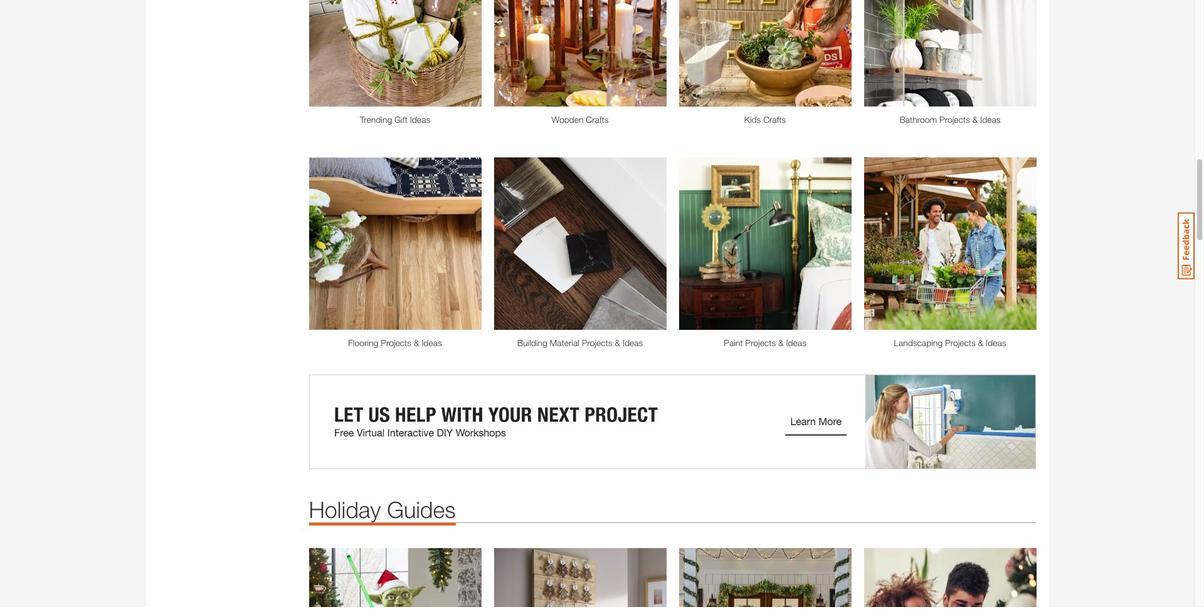 Task type: locate. For each thing, give the bounding box(es) containing it.
crafts inside "kids crafts" link
[[764, 114, 786, 125]]

2 crafts from the left
[[764, 114, 786, 125]]

projects right paint
[[745, 338, 776, 348]]

& right paint
[[779, 338, 784, 348]]

best christmas lights for your home image
[[679, 548, 852, 607]]

projects inside paint projects & ideas link
[[745, 338, 776, 348]]

kids crafts image
[[679, 0, 852, 107]]

flooring projects & ideas link
[[309, 336, 481, 350]]

ideas for bathroom projects & ideas
[[981, 114, 1001, 125]]

projects right material
[[582, 337, 613, 348]]

& right the bathroom
[[973, 114, 978, 125]]

projects
[[940, 114, 970, 125], [582, 337, 613, 348], [381, 338, 411, 348], [745, 338, 776, 348], [945, 338, 976, 348]]

flooring projects & ideas image
[[309, 157, 481, 330]]

&
[[973, 114, 978, 125], [615, 337, 620, 348], [414, 338, 419, 348], [779, 338, 784, 348], [978, 338, 984, 348]]

projects right flooring
[[381, 338, 411, 348]]

projects inside bathroom projects & ideas link
[[940, 114, 970, 125]]

trending gift ideas image
[[309, 0, 481, 107]]

projects inside flooring projects & ideas link
[[381, 338, 411, 348]]

holiday guides
[[309, 496, 456, 523]]

diy wood projects image
[[494, 0, 667, 107]]

building material projects & ideas
[[517, 337, 643, 348]]

1 horizontal spatial crafts
[[764, 114, 786, 125]]

feedback link image
[[1178, 212, 1195, 280]]

wooden crafts
[[552, 114, 609, 125]]

building material projects & ideas image
[[494, 157, 667, 330]]

& for paint projects & ideas
[[779, 338, 784, 348]]

gift
[[395, 114, 408, 125]]

projects right the bathroom
[[940, 114, 970, 125]]

how to keep christmas trees alive image
[[864, 548, 1037, 607]]

ideas for flooring projects & ideas
[[422, 338, 442, 348]]

paint
[[724, 338, 743, 348]]

paint projects & ideas image
[[679, 157, 852, 330]]

& for landscaping projects & ideas
[[978, 338, 984, 348]]

best holiday animatronics image
[[309, 548, 481, 607]]

projects for bathroom projects & ideas
[[940, 114, 970, 125]]

wooden
[[552, 114, 584, 125]]

& right flooring
[[414, 338, 419, 348]]

flooring
[[348, 338, 378, 348]]

landscaping projects & ideas
[[894, 338, 1007, 348]]

bathroom projects & ideas
[[900, 114, 1001, 125]]

building material projects & ideas link
[[494, 336, 667, 349]]

kids crafts link
[[679, 113, 852, 126]]

projects inside building material projects & ideas link
[[582, 337, 613, 348]]

crafts right kids
[[764, 114, 786, 125]]

landscaping projects & ideas link
[[864, 336, 1037, 350]]

ideas
[[410, 114, 430, 125], [981, 114, 1001, 125], [623, 337, 643, 348], [422, 338, 442, 348], [786, 338, 807, 348], [986, 338, 1007, 348]]

crafts for kids crafts
[[764, 114, 786, 125]]

crafts right wooden
[[586, 114, 609, 125]]

trending gift ideas link
[[309, 113, 481, 126]]

0 horizontal spatial crafts
[[586, 114, 609, 125]]

& right landscaping
[[978, 338, 984, 348]]

projects right landscaping
[[945, 338, 976, 348]]

landscaping
[[894, 338, 943, 348]]

bathroom
[[900, 114, 937, 125]]

crafts
[[586, 114, 609, 125], [764, 114, 786, 125]]

projects inside landscaping projects & ideas link
[[945, 338, 976, 348]]

crafts inside wooden crafts link
[[586, 114, 609, 125]]

1 crafts from the left
[[586, 114, 609, 125]]

projects for landscaping projects & ideas
[[945, 338, 976, 348]]

& for flooring projects & ideas
[[414, 338, 419, 348]]



Task type: vqa. For each thing, say whether or not it's contained in the screenshot.
Landscaping
yes



Task type: describe. For each thing, give the bounding box(es) containing it.
wooden crafts link
[[494, 113, 667, 126]]

paint projects & ideas link
[[679, 336, 852, 350]]

projects for flooring projects & ideas
[[381, 338, 411, 348]]

kids crafts
[[745, 114, 786, 125]]

material
[[550, 337, 580, 348]]

landscaping projects & ideas image
[[864, 157, 1037, 330]]

ideas for paint projects & ideas
[[786, 338, 807, 348]]

bathroom projects & ideas image
[[864, 0, 1037, 107]]

holiday
[[309, 496, 381, 523]]

trending
[[360, 114, 392, 125]]

bathroom projects & ideas link
[[864, 113, 1037, 126]]

flooring projects & ideas
[[348, 338, 442, 348]]

kids
[[745, 114, 761, 125]]

& right material
[[615, 337, 620, 348]]

guides
[[387, 496, 456, 523]]

building
[[517, 337, 548, 348]]

how to make a christmas advent calendar image
[[494, 548, 667, 607]]

crafts for wooden crafts
[[586, 114, 609, 125]]

ideas for landscaping projects & ideas
[[986, 338, 1007, 348]]

free virtual interactive diy workshops image
[[309, 375, 1037, 469]]

& for bathroom projects & ideas
[[973, 114, 978, 125]]

paint projects & ideas
[[724, 338, 807, 348]]

projects for paint projects & ideas
[[745, 338, 776, 348]]

trending gift ideas
[[360, 114, 430, 125]]



